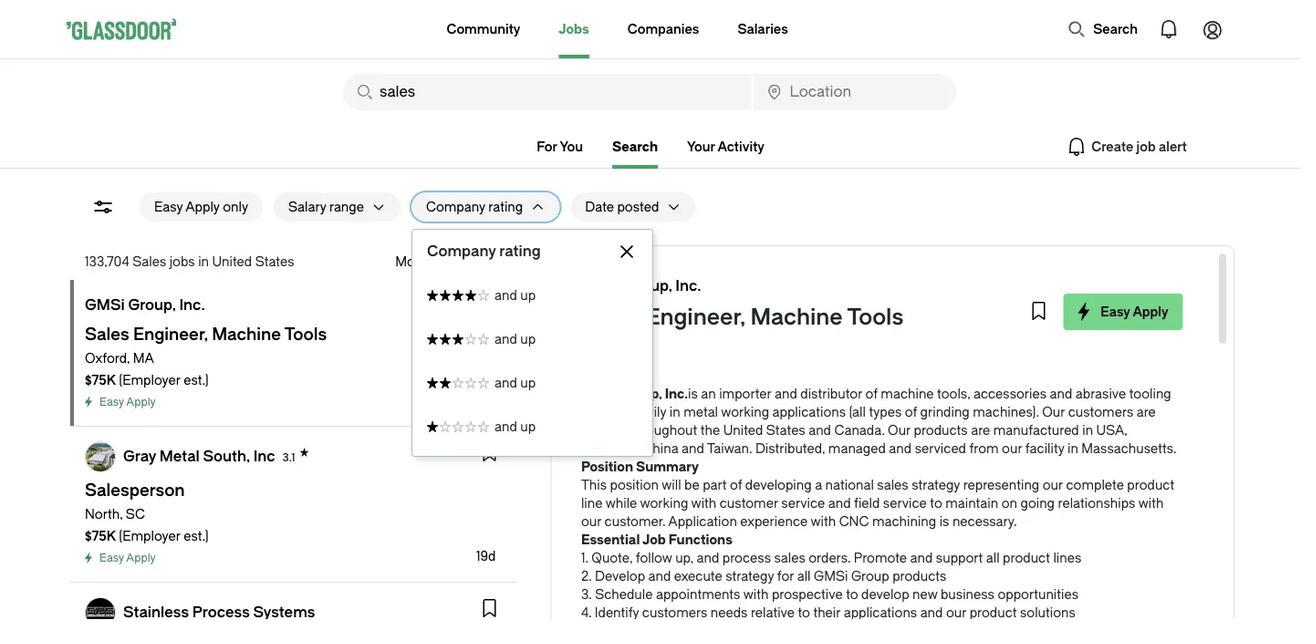Task type: describe. For each thing, give the bounding box(es) containing it.
easy apply only button
[[140, 193, 263, 222]]

2 service from the left
[[883, 496, 927, 511]]

customers
[[1068, 405, 1133, 420]]

your activity
[[687, 139, 765, 154]]

Search location field
[[753, 74, 956, 110]]

this
[[581, 478, 606, 493]]

only
[[223, 199, 248, 214]]

develop
[[861, 587, 909, 602]]

applications
[[772, 405, 845, 420]]

be
[[684, 478, 699, 493]]

you
[[560, 139, 583, 154]]

with up application
[[691, 496, 716, 511]]

and up for 3rd and up button from the bottom of the company rating list box
[[495, 332, 536, 347]]

with left the cnc
[[810, 514, 836, 529]]

stainless process systems logo image
[[86, 599, 115, 621]]

easy down the oxford, ma $75k (employer est.)
[[99, 396, 124, 409]]

jobs
[[169, 254, 195, 269]]

0 vertical spatial our
[[1042, 405, 1065, 420]]

apply left only
[[185, 199, 220, 214]]

salary range
[[288, 199, 364, 214]]

position
[[581, 459, 633, 475]]

in right jobs
[[198, 254, 209, 269]]

1 horizontal spatial sales
[[877, 478, 908, 493]]

manufactured
[[993, 423, 1079, 438]]

3.1
[[283, 451, 295, 464]]

2 vertical spatial inc.
[[665, 386, 688, 402]]

abrasive
[[1075, 386, 1126, 402]]

united inside the is an importer and distributor of machine tools, accessories and abrasive tooling used primarily in metal working applications (all types of grinding machines). our customers are located throughout the united states and canada. our products are manufactured in usa, germany, china and taiwan. distributed, managed and serviced from our facility in massachusetts.
[[723, 423, 763, 438]]

execute
[[674, 569, 722, 584]]

2 vertical spatial group,
[[619, 386, 662, 402]]

managed
[[828, 441, 886, 456]]

your
[[687, 139, 715, 154]]

states inside the is an importer and distributor of machine tools, accessories and abrasive tooling used primarily in metal working applications (all types of grinding machines). our customers are located throughout the united states and canada. our products are manufactured in usa, germany, china and taiwan. distributed, managed and serviced from our facility in massachusetts.
[[766, 423, 805, 438]]

up,
[[675, 551, 693, 566]]

up for third and up button
[[520, 376, 536, 391]]

developing
[[745, 478, 811, 493]]

germany,
[[581, 441, 639, 456]]

distributed,
[[755, 441, 825, 456]]

metal
[[160, 448, 200, 465]]

date
[[585, 199, 614, 214]]

gmsi inside jobs list element
[[85, 297, 125, 314]]

products inside position summary this position will be part of developing a national sales strategy representing our complete product line while working with customer service and field service to maintain on going relationships with our customer. application experience with cnc machining is necessary. essential job functions 1. quote, follow up, and process sales orders. promote and support all product lines 2. develop and execute strategy for all gmsi group products 3. schedule appointments with prospective to develop new business opportunities
[[892, 569, 946, 584]]

inc
[[253, 448, 275, 465]]

search button
[[1059, 11, 1147, 47]]

working inside position summary this position will be part of developing a national sales strategy representing our complete product line while working with customer service and field service to maintain on going relationships with our customer. application experience with cnc machining is necessary. essential job functions 1. quote, follow up, and process sales orders. promote and support all product lines 2. develop and execute strategy for all gmsi group products 3. schedule appointments with prospective to develop new business opportunities
[[640, 496, 688, 511]]

relationships
[[1058, 496, 1135, 511]]

1 service from the left
[[781, 496, 825, 511]]

serviced
[[914, 441, 966, 456]]

with down process
[[743, 587, 768, 602]]

customer
[[719, 496, 778, 511]]

1 horizontal spatial all
[[986, 551, 999, 566]]

facility
[[1025, 441, 1064, 456]]

1.
[[581, 551, 588, 566]]

of inside position summary this position will be part of developing a national sales strategy representing our complete product line while working with customer service and field service to maintain on going relationships with our customer. application experience with cnc machining is necessary. essential job functions 1. quote, follow up, and process sales orders. promote and support all product lines 2. develop and execute strategy for all gmsi group products 3. schedule appointments with prospective to develop new business opportunities
[[730, 478, 742, 493]]

0 horizontal spatial are
[[971, 423, 990, 438]]

1 vertical spatial to
[[846, 587, 858, 602]]

from
[[969, 441, 998, 456]]

for
[[537, 139, 557, 154]]

community
[[447, 21, 520, 37]]

1 horizontal spatial to
[[930, 496, 942, 511]]

taiwan.
[[707, 441, 752, 456]]

133,704 sales jobs in united states
[[85, 254, 294, 269]]

0 vertical spatial united
[[212, 254, 252, 269]]

$75k for oxford, ma $75k (employer est.)
[[85, 373, 116, 388]]

search inside button
[[1093, 21, 1138, 37]]

0 vertical spatial strategy
[[911, 478, 960, 493]]

our inside the is an importer and distributor of machine tools, accessories and abrasive tooling used primarily in metal working applications (all types of grinding machines). our customers are located throughout the united states and canada. our products are manufactured in usa, germany, china and taiwan. distributed, managed and serviced from our facility in massachusetts.
[[1002, 441, 1022, 456]]

metal
[[683, 405, 718, 420]]

group, for sales engineer, machine tools
[[624, 278, 672, 295]]

schedule
[[595, 587, 652, 602]]

1 vertical spatial strategy
[[725, 569, 774, 584]]

date posted
[[585, 199, 659, 214]]

3.
[[581, 587, 591, 602]]

apply up tooling
[[1132, 304, 1168, 319]]

oxford, inside the oxford, ma $75k (employer est.)
[[85, 351, 130, 366]]

working inside the is an importer and distributor of machine tools, accessories and abrasive tooling used primarily in metal working applications (all types of grinding machines). our customers are located throughout the united states and canada. our products are manufactured in usa, germany, china and taiwan. distributed, managed and serviced from our facility in massachusetts.
[[721, 405, 769, 420]]

133,704
[[85, 254, 129, 269]]

gmsi group, inc. for sales engineer, machine tools
[[581, 278, 701, 295]]

gmsi up used
[[581, 386, 616, 402]]

north, sc $75k (employer est.)
[[85, 507, 209, 544]]

gray metal south, inc
[[123, 448, 275, 465]]

position summary this position will be part of developing a national sales strategy representing our complete product line while working with customer service and field service to maintain on going relationships with our customer. application experience with cnc machining is necessary. essential job functions 1. quote, follow up, and process sales orders. promote and support all product lines 2. develop and execute strategy for all gmsi group products 3. schedule appointments with prospective to develop new business opportunities
[[581, 459, 1174, 602]]

ma inside the oxford, ma $75k (employer est.)
[[133, 351, 154, 366]]

gmsi down close dropdown image
[[581, 278, 621, 295]]

business
[[940, 587, 994, 602]]

group, for oxford, ma
[[128, 297, 176, 314]]

importer
[[719, 386, 771, 402]]

prospective
[[771, 587, 842, 602]]

promote
[[854, 551, 907, 566]]

up for fourth and up button from the bottom of the company rating list box
[[520, 288, 536, 303]]

1 vertical spatial sales
[[774, 551, 805, 566]]

functions
[[668, 532, 732, 548]]

new
[[912, 587, 937, 602]]

is inside position summary this position will be part of developing a national sales strategy representing our complete product line while working with customer service and field service to maintain on going relationships with our customer. application experience with cnc machining is necessary. essential job functions 1. quote, follow up, and process sales orders. promote and support all product lines 2. develop and execute strategy for all gmsi group products 3. schedule appointments with prospective to develop new business opportunities
[[939, 514, 949, 529]]

process
[[722, 551, 771, 566]]

gmsi inside position summary this position will be part of developing a national sales strategy representing our complete product line while working with customer service and field service to maintain on going relationships with our customer. application experience with cnc machining is necessary. essential job functions 1. quote, follow up, and process sales orders. promote and support all product lines 2. develop and execute strategy for all gmsi group products 3. schedule appointments with prospective to develop new business opportunities
[[814, 569, 848, 584]]

oxford, ma $75k (employer est.)
[[85, 351, 209, 388]]

develop
[[594, 569, 645, 584]]

4 and up button from the top
[[412, 405, 652, 449]]

gray metal south, inc logo image
[[86, 443, 115, 472]]

search link
[[612, 139, 658, 169]]

gmsi group, inc. for oxford, ma
[[85, 297, 205, 314]]

with right relationships at the bottom right of the page
[[1138, 496, 1163, 511]]

lines
[[1053, 551, 1081, 566]]

0 vertical spatial of
[[865, 386, 877, 402]]

accessories
[[973, 386, 1046, 402]]

2 vertical spatial gmsi group, inc.
[[581, 386, 688, 402]]

1 vertical spatial company
[[427, 243, 496, 260]]

usa,
[[1096, 423, 1127, 438]]

position
[[610, 478, 658, 493]]

in down 'customers'
[[1082, 423, 1093, 438]]

3 and up button from the top
[[412, 361, 652, 405]]

easy down north,
[[99, 552, 124, 565]]

for you link
[[537, 139, 583, 154]]

for you
[[537, 139, 583, 154]]

ma inside sales engineer, machine tools oxford, ma
[[629, 332, 650, 347]]

representing
[[963, 478, 1039, 493]]

easy apply for 30d+
[[99, 396, 156, 409]]

a
[[815, 478, 822, 493]]

apply down the oxford, ma $75k (employer est.)
[[126, 396, 156, 409]]

canada.
[[834, 423, 884, 438]]

your activity link
[[687, 139, 765, 154]]

sales inside sales engineer, machine tools oxford, ma
[[581, 305, 640, 330]]

job
[[642, 532, 665, 548]]

companies link
[[628, 0, 699, 58]]

company rating list box
[[412, 274, 652, 449]]

machine
[[880, 386, 934, 402]]



Task type: locate. For each thing, give the bounding box(es) containing it.
cnc
[[839, 514, 869, 529]]

strategy
[[911, 478, 960, 493], [725, 569, 774, 584]]

north,
[[85, 507, 123, 522]]

est.) for north, sc $75k (employer est.)
[[184, 529, 209, 544]]

china
[[642, 441, 678, 456]]

products up serviced
[[913, 423, 967, 438]]

1 vertical spatial group,
[[128, 297, 176, 314]]

0 horizontal spatial service
[[781, 496, 825, 511]]

1 horizontal spatial states
[[766, 423, 805, 438]]

easy inside the 'easy apply' button
[[1100, 304, 1130, 319]]

and up for 4th and up button from the top of the company rating list box
[[495, 419, 536, 434]]

0 vertical spatial our
[[1002, 441, 1022, 456]]

our down line
[[581, 514, 601, 529]]

0 horizontal spatial sales
[[133, 254, 166, 269]]

0 horizontal spatial united
[[212, 254, 252, 269]]

0 horizontal spatial to
[[846, 587, 858, 602]]

0 vertical spatial ma
[[629, 332, 650, 347]]

our right from
[[1002, 441, 1022, 456]]

group, down close dropdown image
[[624, 278, 672, 295]]

company
[[426, 199, 485, 214], [427, 243, 496, 260]]

3 up from the top
[[520, 376, 536, 391]]

is down 'maintain'
[[939, 514, 949, 529]]

0 horizontal spatial none field
[[343, 74, 752, 110]]

0 vertical spatial company rating
[[426, 199, 523, 214]]

salary range button
[[274, 193, 364, 222]]

inc. for oxford, ma
[[179, 297, 205, 314]]

1 and up button from the top
[[412, 274, 652, 318]]

essential
[[581, 532, 640, 548]]

0 vertical spatial group,
[[624, 278, 672, 295]]

gmsi down 133,704
[[85, 297, 125, 314]]

1 and up from the top
[[495, 288, 536, 303]]

2 $75k from the top
[[85, 529, 116, 544]]

1 vertical spatial est.)
[[184, 529, 209, 544]]

easy apply down north, sc $75k (employer est.)
[[99, 552, 156, 565]]

our
[[1042, 405, 1065, 420], [888, 423, 910, 438]]

engineer,
[[645, 305, 745, 330]]

1 horizontal spatial sales
[[581, 305, 640, 330]]

are
[[1136, 405, 1156, 420], [971, 423, 990, 438]]

sc
[[126, 507, 145, 522]]

0 horizontal spatial sales
[[774, 551, 805, 566]]

2 none field from the left
[[753, 74, 956, 110]]

1 vertical spatial united
[[723, 423, 763, 438]]

of up types
[[865, 386, 877, 402]]

2 (employer from the top
[[119, 529, 180, 544]]

0 vertical spatial working
[[721, 405, 769, 420]]

0 horizontal spatial our
[[888, 423, 910, 438]]

0 vertical spatial oxford,
[[581, 332, 626, 347]]

in
[[198, 254, 209, 269], [669, 405, 680, 420], [1082, 423, 1093, 438], [1067, 441, 1078, 456]]

south,
[[203, 448, 250, 465]]

to left 'maintain'
[[930, 496, 942, 511]]

1 horizontal spatial working
[[721, 405, 769, 420]]

(employer down sc
[[119, 529, 180, 544]]

states down salary
[[255, 254, 294, 269]]

company inside dropdown button
[[426, 199, 485, 214]]

apply
[[185, 199, 220, 214], [1132, 304, 1168, 319], [126, 396, 156, 409], [126, 552, 156, 565]]

to down "group" on the right of the page
[[846, 587, 858, 602]]

sales up field
[[877, 478, 908, 493]]

easy apply
[[1100, 304, 1168, 319], [99, 396, 156, 409], [99, 552, 156, 565]]

0 vertical spatial products
[[913, 423, 967, 438]]

1 (employer from the top
[[119, 373, 180, 388]]

inc.
[[675, 278, 701, 295], [179, 297, 205, 314], [665, 386, 688, 402]]

appointments
[[656, 587, 740, 602]]

summary
[[636, 459, 699, 475]]

1 vertical spatial our
[[888, 423, 910, 438]]

1 vertical spatial product
[[1003, 551, 1050, 566]]

inc. up metal on the right bottom of page
[[665, 386, 688, 402]]

0 vertical spatial (employer
[[119, 373, 180, 388]]

group
[[851, 569, 889, 584]]

of right part
[[730, 478, 742, 493]]

1 vertical spatial gmsi group, inc.
[[85, 297, 205, 314]]

1 vertical spatial easy apply
[[99, 396, 156, 409]]

0 horizontal spatial search
[[612, 139, 658, 154]]

machining
[[872, 514, 936, 529]]

of
[[865, 386, 877, 402], [905, 405, 917, 420], [730, 478, 742, 493]]

maintain
[[945, 496, 998, 511]]

easy apply inside button
[[1100, 304, 1168, 319]]

range
[[329, 199, 364, 214]]

sales down close dropdown image
[[581, 305, 640, 330]]

field
[[854, 496, 880, 511]]

30d+
[[463, 393, 496, 408]]

easy apply only
[[154, 199, 248, 214]]

open filter menu image
[[92, 196, 114, 218]]

0 horizontal spatial working
[[640, 496, 688, 511]]

on
[[1001, 496, 1017, 511]]

1 up from the top
[[520, 288, 536, 303]]

1 horizontal spatial united
[[723, 423, 763, 438]]

part
[[702, 478, 726, 493]]

1 horizontal spatial our
[[1002, 441, 1022, 456]]

1 horizontal spatial strategy
[[911, 478, 960, 493]]

est.) for oxford, ma $75k (employer est.)
[[184, 373, 209, 388]]

est.)
[[184, 373, 209, 388], [184, 529, 209, 544]]

(employer up gray
[[119, 373, 180, 388]]

2 est.) from the top
[[184, 529, 209, 544]]

1 vertical spatial company rating
[[427, 243, 541, 260]]

the
[[700, 423, 720, 438]]

jobs link
[[559, 0, 589, 58]]

0 horizontal spatial ma
[[133, 351, 154, 366]]

experience
[[740, 514, 807, 529]]

1 $75k from the top
[[85, 373, 116, 388]]

companies
[[628, 21, 699, 37]]

(employer inside the oxford, ma $75k (employer est.)
[[119, 373, 180, 388]]

1 horizontal spatial our
[[1042, 405, 1065, 420]]

1 est.) from the top
[[184, 373, 209, 388]]

necessary.
[[952, 514, 1017, 529]]

2 vertical spatial of
[[730, 478, 742, 493]]

0 vertical spatial to
[[930, 496, 942, 511]]

is left an
[[688, 386, 697, 402]]

(all
[[849, 405, 865, 420]]

strategy down process
[[725, 569, 774, 584]]

(employer for ma
[[119, 373, 180, 388]]

easy apply up tooling
[[1100, 304, 1168, 319]]

in right facility
[[1067, 441, 1078, 456]]

0 horizontal spatial all
[[797, 569, 810, 584]]

products inside the is an importer and distributor of machine tools, accessories and abrasive tooling used primarily in metal working applications (all types of grinding machines). our customers are located throughout the united states and canada. our products are manufactured in usa, germany, china and taiwan. distributed, managed and serviced from our facility in massachusetts.
[[913, 423, 967, 438]]

1 horizontal spatial ma
[[629, 332, 650, 347]]

salary
[[288, 199, 326, 214]]

gmsi group, inc. up the primarily
[[581, 386, 688, 402]]

tools,
[[937, 386, 970, 402]]

inc. up engineer,
[[675, 278, 701, 295]]

gmsi down 'orders.'
[[814, 569, 848, 584]]

0 horizontal spatial is
[[688, 386, 697, 402]]

1 vertical spatial sales
[[581, 305, 640, 330]]

strategy down serviced
[[911, 478, 960, 493]]

throughout
[[629, 423, 697, 438]]

0 horizontal spatial product
[[1003, 551, 1050, 566]]

1 vertical spatial search
[[612, 139, 658, 154]]

group,
[[624, 278, 672, 295], [128, 297, 176, 314], [619, 386, 662, 402]]

0 vertical spatial company
[[426, 199, 485, 214]]

0 vertical spatial gmsi group, inc.
[[581, 278, 701, 295]]

0 horizontal spatial of
[[730, 478, 742, 493]]

1 horizontal spatial are
[[1136, 405, 1156, 420]]

support
[[936, 551, 983, 566]]

(employer inside north, sc $75k (employer est.)
[[119, 529, 180, 544]]

0 vertical spatial rating
[[489, 199, 523, 214]]

grinding
[[920, 405, 969, 420]]

3 and up from the top
[[495, 376, 536, 391]]

(employer for sc
[[119, 529, 180, 544]]

service up machining
[[883, 496, 927, 511]]

easy
[[154, 199, 183, 214], [1100, 304, 1130, 319], [99, 396, 124, 409], [99, 552, 124, 565]]

sales up for
[[774, 551, 805, 566]]

group, up the primarily
[[619, 386, 662, 402]]

2 horizontal spatial of
[[905, 405, 917, 420]]

salaries
[[738, 21, 788, 37]]

none field 'search keyword'
[[343, 74, 752, 110]]

oxford, inside sales engineer, machine tools oxford, ma
[[581, 332, 626, 347]]

distributor
[[800, 386, 862, 402]]

1 vertical spatial all
[[797, 569, 810, 584]]

used
[[581, 405, 610, 420]]

1 vertical spatial inc.
[[179, 297, 205, 314]]

in up throughout
[[669, 405, 680, 420]]

1 vertical spatial $75k
[[85, 529, 116, 544]]

1 horizontal spatial none field
[[753, 74, 956, 110]]

1 horizontal spatial product
[[1127, 478, 1174, 493]]

2 up from the top
[[520, 332, 536, 347]]

None field
[[343, 74, 752, 110], [753, 74, 956, 110]]

1 vertical spatial oxford,
[[85, 351, 130, 366]]

all right for
[[797, 569, 810, 584]]

working down will
[[640, 496, 688, 511]]

opportunities
[[997, 587, 1078, 602]]

2.
[[581, 569, 591, 584]]

0 vertical spatial search
[[1093, 21, 1138, 37]]

0 vertical spatial inc.
[[675, 278, 701, 295]]

0 vertical spatial states
[[255, 254, 294, 269]]

$75k down north,
[[85, 529, 116, 544]]

all right support at the bottom
[[986, 551, 999, 566]]

$75k for north, sc $75k (employer est.)
[[85, 529, 116, 544]]

group, inside jobs list element
[[128, 297, 176, 314]]

1 vertical spatial (employer
[[119, 529, 180, 544]]

est.) inside north, sc $75k (employer est.)
[[184, 529, 209, 544]]

1 vertical spatial are
[[971, 423, 990, 438]]

working down "importer"
[[721, 405, 769, 420]]

easy apply for 19d
[[99, 552, 156, 565]]

primarily
[[613, 405, 666, 420]]

4 up from the top
[[520, 419, 536, 434]]

gmsi
[[581, 278, 621, 295], [85, 297, 125, 314], [581, 386, 616, 402], [814, 569, 848, 584]]

united right jobs
[[212, 254, 252, 269]]

is an importer and distributor of machine tools, accessories and abrasive tooling used primarily in metal working applications (all types of grinding machines). our customers are located throughout the united states and canada. our products are manufactured in usa, germany, china and taiwan. distributed, managed and serviced from our facility in massachusetts.
[[581, 386, 1176, 456]]

0 horizontal spatial states
[[255, 254, 294, 269]]

up for 3rd and up button from the bottom of the company rating list box
[[520, 332, 536, 347]]

products up the new
[[892, 569, 946, 584]]

Search keyword field
[[343, 74, 752, 110]]

1 vertical spatial products
[[892, 569, 946, 584]]

easy up jobs
[[154, 199, 183, 214]]

search
[[1093, 21, 1138, 37], [612, 139, 658, 154]]

posted
[[617, 199, 659, 214]]

2 and up button from the top
[[412, 318, 652, 361]]

and up for third and up button
[[495, 376, 536, 391]]

customer.
[[604, 514, 665, 529]]

est.) up gray metal south, inc at the bottom
[[184, 373, 209, 388]]

company rating
[[426, 199, 523, 214], [427, 243, 541, 260]]

inc. for sales engineer, machine tools
[[675, 278, 701, 295]]

service down a
[[781, 496, 825, 511]]

2 and up from the top
[[495, 332, 536, 347]]

are up from
[[971, 423, 990, 438]]

19d
[[476, 549, 496, 564]]

gmsi group, inc. inside jobs list element
[[85, 297, 205, 314]]

rating inside dropdown button
[[489, 199, 523, 214]]

0 vertical spatial all
[[986, 551, 999, 566]]

est.) inside the oxford, ma $75k (employer est.)
[[184, 373, 209, 388]]

easy apply down the oxford, ma $75k (employer est.)
[[99, 396, 156, 409]]

company rating button
[[412, 193, 523, 222]]

of down machine
[[905, 405, 917, 420]]

0 vertical spatial $75k
[[85, 373, 116, 388]]

0 vertical spatial are
[[1136, 405, 1156, 420]]

will
[[661, 478, 681, 493]]

0 horizontal spatial strategy
[[725, 569, 774, 584]]

our up going
[[1042, 478, 1063, 493]]

0 horizontal spatial oxford,
[[85, 351, 130, 366]]

1 none field from the left
[[343, 74, 752, 110]]

application
[[668, 514, 737, 529]]

1 vertical spatial rating
[[499, 243, 541, 260]]

1 horizontal spatial oxford,
[[581, 332, 626, 347]]

product up "opportunities" on the bottom right
[[1003, 551, 1050, 566]]

with
[[691, 496, 716, 511], [1138, 496, 1163, 511], [810, 514, 836, 529], [743, 587, 768, 602]]

easy up abrasive
[[1100, 304, 1130, 319]]

1 horizontal spatial service
[[883, 496, 927, 511]]

1 vertical spatial of
[[905, 405, 917, 420]]

1 vertical spatial our
[[1042, 478, 1063, 493]]

company rating inside dropdown button
[[426, 199, 523, 214]]

none field search location
[[753, 74, 956, 110]]

follow
[[635, 551, 672, 566]]

0 vertical spatial sales
[[877, 478, 908, 493]]

and up for fourth and up button from the bottom of the company rating list box
[[495, 288, 536, 303]]

2 horizontal spatial our
[[1042, 478, 1063, 493]]

1 horizontal spatial is
[[939, 514, 949, 529]]

0 vertical spatial est.)
[[184, 373, 209, 388]]

close dropdown image
[[616, 241, 638, 263]]

$75k inside north, sc $75k (employer est.)
[[85, 529, 116, 544]]

service
[[781, 496, 825, 511], [883, 496, 927, 511]]

community link
[[447, 0, 520, 58]]

quote,
[[591, 551, 632, 566]]

is
[[688, 386, 697, 402], [939, 514, 949, 529]]

united up taiwan.
[[723, 423, 763, 438]]

is inside the is an importer and distributor of machine tools, accessories and abrasive tooling used primarily in metal working applications (all types of grinding machines). our customers are located throughout the united states and canada. our products are manufactured in usa, germany, china and taiwan. distributed, managed and serviced from our facility in massachusetts.
[[688, 386, 697, 402]]

0 vertical spatial sales
[[133, 254, 166, 269]]

apply down north, sc $75k (employer est.)
[[126, 552, 156, 565]]

$75k inside the oxford, ma $75k (employer est.)
[[85, 373, 116, 388]]

1 horizontal spatial of
[[865, 386, 877, 402]]

gmsi group, inc. down jobs
[[85, 297, 205, 314]]

jobs list element
[[70, 280, 518, 621]]

while
[[605, 496, 637, 511]]

inc. down 133,704 sales jobs in united states
[[179, 297, 205, 314]]

inc. inside jobs list element
[[179, 297, 205, 314]]

$75k up gray metal south, inc logo
[[85, 373, 116, 388]]

up for 4th and up button from the top of the company rating list box
[[520, 419, 536, 434]]

0 vertical spatial is
[[688, 386, 697, 402]]

est.) down gray metal south, inc at the bottom
[[184, 529, 209, 544]]

our down types
[[888, 423, 910, 438]]

1 vertical spatial states
[[766, 423, 805, 438]]

1 vertical spatial ma
[[133, 351, 154, 366]]

1 horizontal spatial search
[[1093, 21, 1138, 37]]

0 vertical spatial product
[[1127, 478, 1174, 493]]

product down massachusetts.
[[1127, 478, 1174, 493]]

gmsi group, inc. down close dropdown image
[[581, 278, 701, 295]]

are down tooling
[[1136, 405, 1156, 420]]

1 vertical spatial working
[[640, 496, 688, 511]]

2 vertical spatial our
[[581, 514, 601, 529]]

our up manufactured
[[1042, 405, 1065, 420]]

sales left jobs
[[133, 254, 166, 269]]

group, down jobs
[[128, 297, 176, 314]]

0 horizontal spatial our
[[581, 514, 601, 529]]

jobs
[[559, 21, 589, 37]]

machine
[[750, 305, 842, 330]]

0 vertical spatial easy apply
[[1100, 304, 1168, 319]]

easy inside easy apply only button
[[154, 199, 183, 214]]

states up distributed,
[[766, 423, 805, 438]]

national
[[825, 478, 874, 493]]

massachusetts.
[[1081, 441, 1176, 456]]

$75k
[[85, 373, 116, 388], [85, 529, 116, 544]]

1 vertical spatial is
[[939, 514, 949, 529]]

gmsi group, inc.
[[581, 278, 701, 295], [85, 297, 205, 314], [581, 386, 688, 402]]

4 and up from the top
[[495, 419, 536, 434]]

complete
[[1066, 478, 1124, 493]]

united
[[212, 254, 252, 269], [723, 423, 763, 438]]

gray
[[123, 448, 156, 465]]



Task type: vqa. For each thing, say whether or not it's contained in the screenshot.
employer inside the Discover What An Employer Is Really Like Before You Make Your Next Move. Search Reviews And Ratings, And Filter Companies Based On The Qualities That Matter Most To Your Job Search.
no



